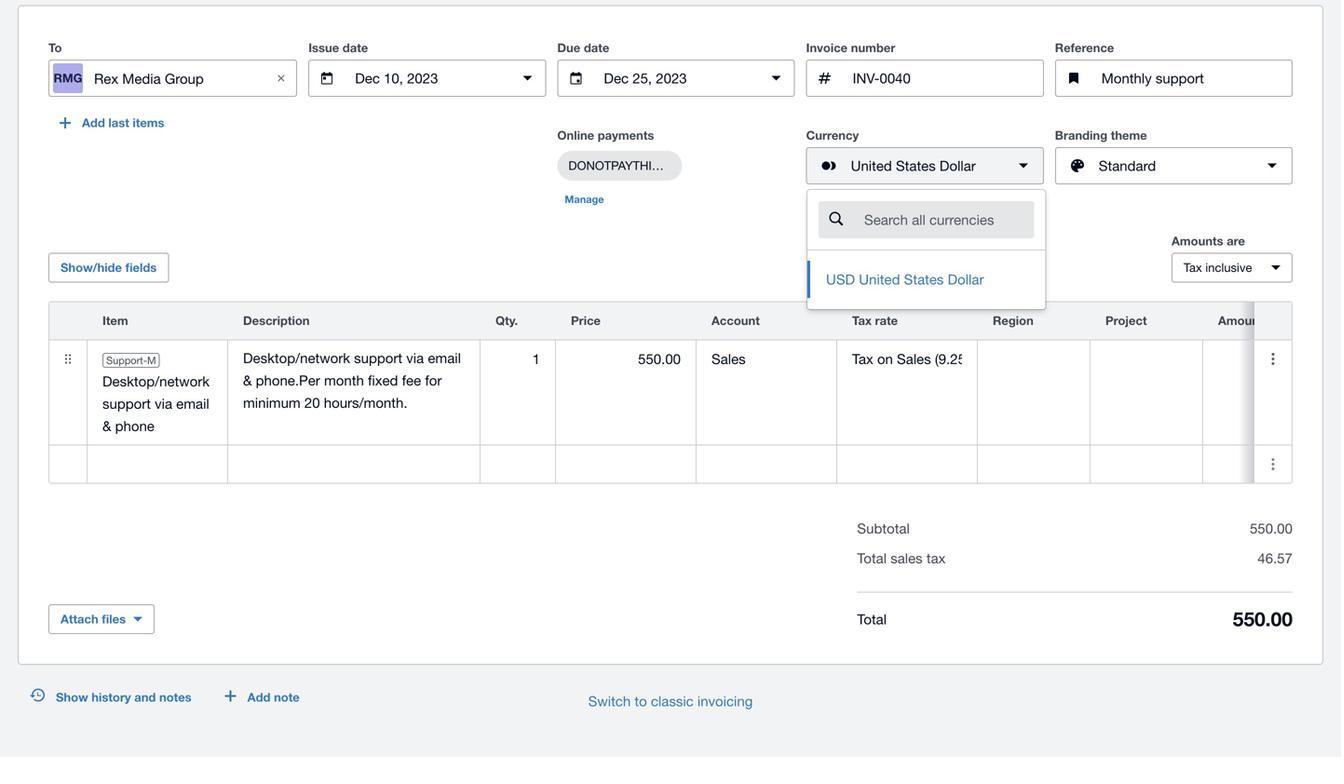 Task type: vqa. For each thing, say whether or not it's contained in the screenshot.
Dollar within group
yes



Task type: locate. For each thing, give the bounding box(es) containing it.
0 horizontal spatial tax
[[852, 314, 872, 328]]

amount field for more line item options image
[[1204, 342, 1342, 377]]

price field for quantity field related to more line item options icon
[[556, 447, 696, 482]]

none field 'tracking-categories-autocompleter'
[[978, 341, 1090, 378]]

issue date
[[309, 41, 368, 55]]

show/hide
[[61, 261, 122, 275]]

1 horizontal spatial add
[[248, 690, 271, 705]]

rex
[[94, 70, 118, 87]]

united inside united states dollar popup button
[[851, 158, 892, 174]]

support
[[102, 396, 151, 412]]

amounts
[[1172, 234, 1224, 248]]

0 vertical spatial tax
[[1184, 261, 1203, 275]]

none field the project-autocompleter
[[1091, 341, 1203, 378]]

tax down amounts
[[1184, 261, 1203, 275]]

show history and notes button
[[19, 683, 203, 713]]

branding theme
[[1055, 128, 1148, 143]]

and
[[134, 690, 156, 705]]

drag and drop line image
[[49, 341, 87, 378]]

last
[[108, 116, 129, 130]]

date
[[343, 41, 368, 55], [584, 41, 610, 55]]

add
[[82, 116, 105, 130], [248, 690, 271, 705]]

phone
[[115, 418, 155, 434]]

0 vertical spatial add
[[82, 116, 105, 130]]

none field containing usd
[[807, 189, 1047, 310]]

switch to classic invoicing
[[589, 693, 753, 710]]

total down the total sales tax
[[858, 611, 887, 627]]

None field
[[807, 189, 1047, 310], [88, 341, 227, 445], [697, 341, 837, 378], [838, 341, 977, 378], [978, 341, 1090, 378], [1091, 341, 1203, 378], [88, 446, 227, 483], [88, 341, 227, 445]]

invoice line item list element
[[48, 302, 1342, 484]]

1 horizontal spatial date
[[584, 41, 610, 55]]

1 amount field from the top
[[1204, 342, 1342, 377]]

files
[[102, 612, 126, 627]]

0 vertical spatial description text field
[[228, 341, 480, 421]]

attach files
[[61, 612, 126, 627]]

1 vertical spatial description text field
[[228, 447, 480, 482]]

add inside button
[[82, 116, 105, 130]]

date right "due"
[[584, 41, 610, 55]]

states inside group
[[904, 271, 944, 288]]

1 vertical spatial dollar
[[948, 271, 984, 288]]

date for due date
[[584, 41, 610, 55]]

rmg
[[54, 71, 82, 85]]

add note button
[[214, 683, 311, 713]]

0 vertical spatial states
[[896, 158, 936, 174]]

manage button
[[558, 188, 612, 211]]

states
[[896, 158, 936, 174], [904, 271, 944, 288]]

1 horizontal spatial tax
[[1184, 261, 1203, 275]]

1 price field from the top
[[556, 342, 696, 377]]

tax
[[1184, 261, 1203, 275], [852, 314, 872, 328]]

united right usd
[[859, 271, 900, 288]]

1 vertical spatial united
[[859, 271, 900, 288]]

total
[[858, 550, 887, 567], [858, 611, 887, 627]]

subtotal
[[858, 520, 910, 537]]

date right issue
[[343, 41, 368, 55]]

media
[[122, 70, 161, 87]]

description text field for quantity field related to more line item options icon
[[228, 447, 480, 482]]

dollar up search all currencies text field
[[940, 158, 976, 174]]

550.00 up '46.57'
[[1250, 520, 1293, 537]]

1 total from the top
[[858, 550, 887, 567]]

1 horizontal spatial more date options image
[[758, 60, 795, 97]]

theme
[[1111, 128, 1148, 143]]

via
[[155, 396, 172, 412]]

1 vertical spatial states
[[904, 271, 944, 288]]

1 quantity field from the top
[[481, 342, 555, 377]]

1 vertical spatial quantity field
[[481, 447, 555, 482]]

2 price field from the top
[[556, 447, 696, 482]]

united
[[851, 158, 892, 174], [859, 271, 900, 288]]

2 description text field from the top
[[228, 447, 480, 482]]

2 date from the left
[[584, 41, 610, 55]]

Amount field
[[1204, 342, 1342, 377], [1204, 447, 1342, 482]]

2 amount field from the top
[[1204, 447, 1342, 482]]

tax
[[927, 550, 946, 567]]

tax inside 'invoice line item list' element
[[852, 314, 872, 328]]

show history and notes
[[56, 690, 192, 705]]

add left last
[[82, 116, 105, 130]]

switch
[[589, 693, 631, 710]]

550.00
[[1250, 520, 1293, 537], [1233, 608, 1293, 631]]

add note
[[248, 690, 300, 705]]

1 date from the left
[[343, 41, 368, 55]]

none field search all currencies
[[807, 189, 1047, 310]]

online payments
[[558, 128, 654, 143]]

none field inventory item
[[88, 446, 227, 483]]

Inventory item text field
[[88, 447, 227, 482]]

1 more date options image from the left
[[509, 60, 546, 97]]

0 vertical spatial total
[[858, 550, 887, 567]]

more date options image for issue date
[[509, 60, 546, 97]]

add inside button
[[248, 690, 271, 705]]

Price field
[[556, 342, 696, 377], [556, 447, 696, 482]]

online
[[558, 128, 595, 143]]

tax left rate
[[852, 314, 872, 328]]

price field for quantity field associated with more line item options image
[[556, 342, 696, 377]]

1 vertical spatial add
[[248, 690, 271, 705]]

classic
[[651, 693, 694, 710]]

standard
[[1099, 158, 1156, 174]]

group containing usd
[[808, 190, 1046, 309]]

0 horizontal spatial date
[[343, 41, 368, 55]]

sales
[[891, 550, 923, 567]]

1 description text field from the top
[[228, 341, 480, 421]]

Quantity field
[[481, 342, 555, 377], [481, 447, 555, 482]]

states up search all currencies text field
[[896, 158, 936, 174]]

1 vertical spatial 550.00
[[1233, 608, 1293, 631]]

currency
[[806, 128, 859, 143]]

dollar
[[940, 158, 976, 174], [948, 271, 984, 288]]

Description text field
[[228, 341, 480, 421], [228, 447, 480, 482]]

manage
[[565, 193, 604, 206]]

0 vertical spatial quantity field
[[481, 342, 555, 377]]

description text field for quantity field associated with more line item options image
[[228, 341, 480, 421]]

Account text field
[[697, 342, 837, 377]]

tax inclusive
[[1184, 261, 1253, 275]]

inclusive
[[1206, 261, 1253, 275]]

0 vertical spatial united
[[851, 158, 892, 174]]

states inside popup button
[[896, 158, 936, 174]]

group
[[808, 190, 1046, 309]]

0 horizontal spatial add
[[82, 116, 105, 130]]

dollar down search all currencies text field
[[948, 271, 984, 288]]

group inside search all currencies field
[[808, 190, 1046, 309]]

group
[[165, 70, 204, 87]]

1 vertical spatial total
[[858, 611, 887, 627]]

Issue date text field
[[353, 61, 502, 96]]

1 vertical spatial tax
[[852, 314, 872, 328]]

number
[[851, 41, 896, 55]]

1 vertical spatial amount field
[[1204, 447, 1342, 482]]

2 more date options image from the left
[[758, 60, 795, 97]]

more date options image
[[509, 60, 546, 97], [758, 60, 795, 97]]

0 vertical spatial price field
[[556, 342, 696, 377]]

united states dollar
[[851, 158, 976, 174]]

1 vertical spatial price field
[[556, 447, 696, 482]]

states down search all currencies text field
[[904, 271, 944, 288]]

0 horizontal spatial more date options image
[[509, 60, 546, 97]]

total down 'subtotal'
[[858, 550, 887, 567]]

0 vertical spatial amount field
[[1204, 342, 1342, 377]]

add last items
[[82, 116, 164, 130]]

0 vertical spatial dollar
[[940, 158, 976, 174]]

Reference text field
[[1100, 61, 1292, 96]]

550.00 down '46.57'
[[1233, 608, 1293, 631]]

total sales tax
[[858, 550, 946, 567]]

2 total from the top
[[858, 611, 887, 627]]

add left note
[[248, 690, 271, 705]]

united down currency
[[851, 158, 892, 174]]

2 quantity field from the top
[[481, 447, 555, 482]]

tax inside popup button
[[1184, 261, 1203, 275]]

Search all currencies text field
[[863, 202, 1035, 238]]



Task type: describe. For each thing, give the bounding box(es) containing it.
total for total
[[858, 611, 887, 627]]

email
[[176, 396, 209, 412]]

items
[[133, 116, 164, 130]]

rate
[[875, 314, 898, 328]]

rex media group
[[94, 70, 204, 87]]

to
[[635, 693, 647, 710]]

support-m desktop/network support via email & phone
[[102, 355, 210, 434]]

are
[[1227, 234, 1246, 248]]

usd
[[826, 271, 855, 288]]

notes
[[159, 690, 192, 705]]

invoice
[[806, 41, 848, 55]]

branding
[[1055, 128, 1108, 143]]

more date options image for due date
[[758, 60, 795, 97]]

Due date text field
[[602, 61, 751, 96]]

add for add note
[[248, 690, 271, 705]]

dollar inside group
[[948, 271, 984, 288]]

0 vertical spatial 550.00
[[1250, 520, 1293, 537]]

price
[[571, 314, 601, 328]]

more line item options element
[[1255, 302, 1292, 340]]

tax for tax inclusive
[[1184, 261, 1203, 275]]

more line item options image
[[1255, 341, 1292, 378]]

tax rate
[[852, 314, 898, 328]]

total for total sales tax
[[858, 550, 887, 567]]

desktop/network
[[102, 373, 210, 390]]

dollar inside united states dollar popup button
[[940, 158, 976, 174]]

standard button
[[1055, 147, 1293, 185]]

more line item options image
[[1255, 446, 1292, 483]]

quantity field for more line item options image
[[481, 342, 555, 377]]

account
[[712, 314, 760, 328]]

date for issue date
[[343, 41, 368, 55]]

46.57
[[1258, 550, 1293, 567]]

none field tax rate
[[838, 341, 977, 378]]

show
[[56, 690, 88, 705]]

payments
[[598, 128, 654, 143]]

tax inclusive button
[[1172, 253, 1293, 283]]

invoicing
[[698, 693, 753, 710]]

invoice number element
[[806, 60, 1044, 97]]

note
[[274, 690, 300, 705]]

usd united states dollar
[[826, 271, 984, 288]]

history
[[92, 690, 131, 705]]

support-
[[106, 355, 147, 367]]

project
[[1106, 314, 1147, 328]]

Tax rate text field
[[838, 342, 977, 377]]

Invoice number text field
[[851, 61, 1043, 96]]

reference
[[1055, 41, 1115, 55]]

united states dollar button
[[806, 147, 1044, 185]]

attach files button
[[48, 605, 155, 635]]

none field account
[[697, 341, 837, 378]]

united inside group
[[859, 271, 900, 288]]

description
[[243, 314, 310, 328]]

show/hide fields button
[[48, 253, 169, 283]]

quantity field for more line item options icon
[[481, 447, 555, 482]]

amount field for more line item options icon
[[1204, 447, 1342, 482]]

close image
[[263, 60, 300, 97]]

m
[[147, 355, 156, 367]]

region
[[993, 314, 1034, 328]]

item
[[102, 314, 128, 328]]

add last items button
[[48, 108, 176, 138]]

amounts are
[[1172, 234, 1246, 248]]

show/hide fields
[[61, 261, 157, 275]]

due
[[558, 41, 581, 55]]

tracking-categories-autocompleter text field
[[978, 342, 1090, 377]]

fields
[[125, 261, 157, 275]]

project-autocompleter text field
[[1091, 342, 1203, 377]]

attach
[[61, 612, 98, 627]]

&
[[102, 418, 111, 434]]

qty.
[[496, 314, 518, 328]]

to
[[48, 41, 62, 55]]

invoice number
[[806, 41, 896, 55]]

tax for tax rate
[[852, 314, 872, 328]]

add for add last items
[[82, 116, 105, 130]]

issue
[[309, 41, 339, 55]]

switch to classic invoicing button
[[574, 683, 768, 720]]

due date
[[558, 41, 610, 55]]

amount
[[1219, 314, 1264, 328]]



